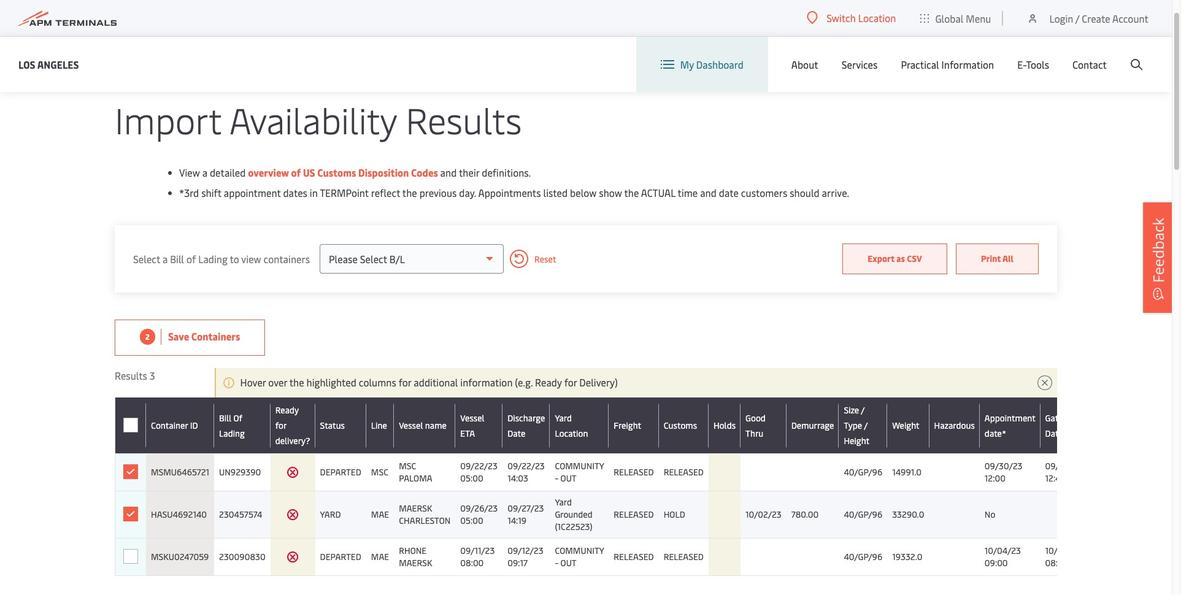 Task type: locate. For each thing, give the bounding box(es) containing it.
and left their
[[440, 166, 457, 179]]

maersk down rhone on the bottom
[[399, 557, 432, 569]]

0 vertical spatial /
[[1075, 11, 1080, 25]]

msc up paloma
[[399, 460, 416, 472]]

0 horizontal spatial vessel
[[399, 420, 423, 431]]

1 maersk from the top
[[399, 503, 432, 514]]

09/22/23
[[460, 460, 498, 472], [508, 460, 545, 472]]

0 vertical spatial customs
[[317, 166, 356, 179]]

10/04/23 09:00
[[985, 545, 1021, 569]]

out
[[561, 472, 577, 484], [561, 557, 577, 569]]

tools
[[1026, 58, 1049, 71]]

09/22/23 up 14:03
[[508, 460, 545, 472]]

of
[[291, 166, 301, 179], [186, 252, 196, 265]]

2 departed from the top
[[320, 551, 361, 563]]

for
[[399, 376, 411, 389], [564, 376, 577, 389], [275, 420, 287, 431]]

0 horizontal spatial a
[[163, 252, 168, 265]]

0 horizontal spatial bill
[[170, 252, 184, 265]]

departed down yard
[[320, 551, 361, 563]]

10/04/23 up 09:00
[[985, 545, 1021, 557]]

1 - from the top
[[555, 472, 558, 484]]

results 3
[[115, 369, 155, 382]]

1 horizontal spatial msc
[[399, 460, 416, 472]]

msc for msc paloma
[[399, 460, 416, 472]]

e-tools button
[[1017, 37, 1049, 92]]

1 departed from the top
[[320, 466, 361, 478]]

/ for size
[[861, 404, 865, 416]]

container
[[151, 420, 188, 431]]

ready down the over
[[275, 404, 299, 416]]

0 horizontal spatial date
[[508, 427, 526, 439]]

09/30/23 12:00
[[985, 460, 1023, 484]]

no
[[985, 509, 995, 520]]

1 vertical spatial not ready image
[[287, 551, 299, 563]]

switch
[[827, 11, 856, 25]]

the right the over
[[289, 376, 304, 389]]

1 09/30/23 from the left
[[985, 460, 1023, 472]]

should
[[790, 186, 820, 199]]

of left the us
[[291, 166, 301, 179]]

overview of us customs disposition codes link
[[248, 166, 438, 179]]

1 horizontal spatial date
[[1045, 427, 1063, 439]]

columns
[[359, 376, 396, 389]]

09:17
[[508, 557, 528, 569]]

export as csv
[[868, 253, 922, 264]]

40/gp/96 down "height"
[[844, 466, 882, 478]]

/ for login
[[1075, 11, 1080, 25]]

results up their
[[406, 95, 522, 144]]

the
[[402, 186, 417, 199], [624, 186, 639, 199], [289, 376, 304, 389]]

09/22/23 for 14:03
[[508, 460, 545, 472]]

ready right (e.g.
[[535, 376, 562, 389]]

to
[[230, 252, 239, 265]]

2 date from the left
[[1045, 427, 1063, 439]]

shift
[[201, 186, 221, 199]]

vessel left name
[[399, 420, 423, 431]]

1 community - out from the top
[[555, 460, 604, 484]]

0 horizontal spatial ready
[[275, 404, 299, 416]]

2 - from the top
[[555, 557, 558, 569]]

- right 09/12/23 09:17
[[555, 557, 558, 569]]

maersk up charleston at the left bottom of page
[[399, 503, 432, 514]]

05:00 up 09/26/23
[[460, 472, 483, 484]]

contact button
[[1073, 37, 1107, 92]]

yard inside yard grounded (1c22523)
[[555, 496, 572, 508]]

1 horizontal spatial ready
[[535, 376, 562, 389]]

date down discharge
[[508, 427, 526, 439]]

maersk charleston
[[399, 503, 451, 526]]

departed up yard
[[320, 466, 361, 478]]

date inside gate out date
[[1045, 427, 1063, 439]]

demurrage
[[791, 420, 834, 431]]

0 horizontal spatial msc
[[371, 466, 388, 478]]

save containers
[[168, 329, 240, 343]]

not ready image
[[287, 466, 299, 479], [287, 551, 299, 563]]

2 10/04/23 from the left
[[1045, 545, 1082, 557]]

lading left to
[[198, 252, 228, 265]]

/ right "size"
[[861, 404, 865, 416]]

import availability results
[[115, 95, 522, 144]]

community down the yard location
[[555, 460, 604, 472]]

1 vertical spatial community - out
[[555, 545, 604, 569]]

1 horizontal spatial results
[[406, 95, 522, 144]]

0 vertical spatial -
[[555, 472, 558, 484]]

2 09/30/23 from the left
[[1045, 460, 1083, 472]]

/ right login
[[1075, 11, 1080, 25]]

out down "(1c22523)"
[[561, 557, 577, 569]]

- right 09/22/23 14:03
[[555, 472, 558, 484]]

for up the "delivery?"
[[275, 420, 287, 431]]

of left to
[[186, 252, 196, 265]]

0 vertical spatial results
[[406, 95, 522, 144]]

1 horizontal spatial 09/30/23
[[1045, 460, 1083, 472]]

mae for rhone
[[371, 551, 389, 563]]

0 horizontal spatial 09/22/23
[[460, 460, 498, 472]]

availability
[[229, 95, 397, 144]]

line
[[371, 420, 387, 431]]

a right select at the top of the page
[[163, 252, 168, 265]]

released for 09/22/23
[[614, 466, 654, 478]]

2 horizontal spatial the
[[624, 186, 639, 199]]

1 horizontal spatial and
[[700, 186, 717, 199]]

1 out from the top
[[561, 472, 577, 484]]

2 yard from the top
[[555, 496, 572, 508]]

community down "(1c22523)"
[[555, 545, 604, 557]]

0 vertical spatial ready
[[535, 376, 562, 389]]

1 horizontal spatial bill
[[219, 412, 231, 424]]

1 date from the left
[[508, 427, 526, 439]]

released
[[614, 466, 654, 478], [664, 466, 704, 478], [614, 509, 654, 520], [614, 551, 654, 563], [664, 551, 704, 563]]

overview
[[248, 166, 289, 179]]

and left date
[[700, 186, 717, 199]]

1 vertical spatial -
[[555, 557, 558, 569]]

1 yard from the top
[[555, 412, 572, 424]]

1 horizontal spatial location
[[858, 11, 896, 25]]

results left '3'
[[115, 369, 147, 382]]

bill right select at the top of the page
[[170, 252, 184, 265]]

10/04/23 for 08:59
[[1045, 545, 1082, 557]]

for left delivery)
[[564, 376, 577, 389]]

05:00 inside 09/26/23 05:00
[[460, 515, 483, 526]]

show
[[599, 186, 622, 199]]

location right discharge date
[[555, 427, 588, 439]]

1 vertical spatial out
[[561, 557, 577, 569]]

3 40/gp/96 from the top
[[844, 551, 882, 563]]

2 community from the top
[[555, 545, 604, 557]]

05:00 down 09/26/23
[[460, 515, 483, 526]]

14:19
[[508, 515, 527, 526]]

09/22/23 down eta
[[460, 460, 498, 472]]

customs
[[317, 166, 356, 179], [664, 420, 697, 431]]

released for 09/12/23
[[614, 551, 654, 563]]

/
[[1075, 11, 1080, 25], [861, 404, 865, 416], [864, 420, 868, 431]]

1 vertical spatial departed
[[320, 551, 361, 563]]

yard right discharge
[[555, 412, 572, 424]]

2 community - out from the top
[[555, 545, 604, 569]]

customs up termpoint
[[317, 166, 356, 179]]

not ready image
[[287, 509, 299, 521]]

customs left holds
[[664, 420, 697, 431]]

yard inside the yard location
[[555, 412, 572, 424]]

ready
[[535, 376, 562, 389], [275, 404, 299, 416]]

detailed
[[210, 166, 246, 179]]

05:00 inside 09/22/23 05:00
[[460, 472, 483, 484]]

1 vertical spatial and
[[700, 186, 717, 199]]

40/gp/96 left the 19332.0
[[844, 551, 882, 563]]

size
[[844, 404, 859, 416]]

delivery)
[[579, 376, 618, 389]]

print all
[[981, 253, 1014, 264]]

40/gp/96 left 33290.0
[[844, 509, 882, 520]]

2 vertical spatial 40/gp/96
[[844, 551, 882, 563]]

-
[[555, 472, 558, 484], [555, 557, 558, 569]]

1 05:00 from the top
[[460, 472, 483, 484]]

about button
[[791, 37, 818, 92]]

msc left msc paloma
[[371, 466, 388, 478]]

not ready image down the "delivery?"
[[287, 466, 299, 479]]

1 vertical spatial maersk
[[399, 557, 432, 569]]

2 horizontal spatial for
[[564, 376, 577, 389]]

community - out for 09/22/23
[[555, 460, 604, 484]]

0 vertical spatial 40/gp/96
[[844, 466, 882, 478]]

los
[[18, 57, 35, 71]]

additional
[[414, 376, 458, 389]]

not ready image down not ready icon
[[287, 551, 299, 563]]

09/30/23 up 12:00
[[985, 460, 1023, 472]]

the right reflect
[[402, 186, 417, 199]]

0 vertical spatial not ready image
[[287, 466, 299, 479]]

1 10/04/23 from the left
[[985, 545, 1021, 557]]

2 05:00 from the top
[[460, 515, 483, 526]]

for right columns
[[399, 376, 411, 389]]

a for select
[[163, 252, 168, 265]]

msku0247059
[[151, 551, 209, 563]]

2 mae from the top
[[371, 551, 389, 563]]

community - out up grounded
[[555, 460, 604, 484]]

1 not ready image from the top
[[287, 466, 299, 479]]

over
[[268, 376, 287, 389]]

2 not ready image from the top
[[287, 551, 299, 563]]

0 vertical spatial departed
[[320, 466, 361, 478]]

1 vertical spatial 05:00
[[460, 515, 483, 526]]

vessel up eta
[[460, 412, 485, 424]]

codes
[[411, 166, 438, 179]]

0 vertical spatial maersk
[[399, 503, 432, 514]]

login
[[1049, 11, 1073, 25]]

1 09/22/23 from the left
[[460, 460, 498, 472]]

select a bill of lading to view containers
[[133, 252, 310, 265]]

yard up grounded
[[555, 496, 572, 508]]

bill left of
[[219, 412, 231, 424]]

05:00 for 09/26/23 05:00
[[460, 515, 483, 526]]

1 vertical spatial yard
[[555, 496, 572, 508]]

container id
[[151, 420, 198, 431]]

1 vertical spatial results
[[115, 369, 147, 382]]

mae left rhone on the bottom
[[371, 551, 389, 563]]

rhone
[[399, 545, 427, 557]]

termpoint
[[320, 186, 369, 199]]

contact
[[1073, 58, 1107, 71]]

e-tools
[[1017, 58, 1049, 71]]

0 horizontal spatial location
[[555, 427, 588, 439]]

0 horizontal spatial 09/30/23
[[985, 460, 1023, 472]]

10/04/23 08:59
[[1045, 545, 1082, 569]]

1 vertical spatial a
[[163, 252, 168, 265]]

not ready image for un929390
[[287, 466, 299, 479]]

1 vertical spatial ready
[[275, 404, 299, 416]]

vessel for name
[[399, 420, 423, 431]]

1 vertical spatial location
[[555, 427, 588, 439]]

2 40/gp/96 from the top
[[844, 509, 882, 520]]

0 vertical spatial and
[[440, 166, 457, 179]]

1 horizontal spatial 09/22/23
[[508, 460, 545, 472]]

practical
[[901, 58, 939, 71]]

lading down of
[[219, 427, 245, 439]]

paloma
[[399, 472, 432, 484]]

out up yard grounded (1c22523)
[[561, 472, 577, 484]]

0 vertical spatial mae
[[371, 509, 389, 520]]

1 mae from the top
[[371, 509, 389, 520]]

2 maersk from the top
[[399, 557, 432, 569]]

view a detailed overview of us customs disposition codes and their definitions.
[[179, 166, 531, 179]]

10/04/23 up 08:59
[[1045, 545, 1082, 557]]

appointments
[[478, 186, 541, 199]]

09/27/23 14:19
[[508, 503, 544, 526]]

1 horizontal spatial customs
[[664, 420, 697, 431]]

0 vertical spatial community - out
[[555, 460, 604, 484]]

for inside ready for delivery?
[[275, 420, 287, 431]]

05:00 for 09/22/23 05:00
[[460, 472, 483, 484]]

09/30/23 up the 12:47
[[1045, 460, 1083, 472]]

a right view on the top left of the page
[[202, 166, 207, 179]]

None checkbox
[[123, 418, 138, 433], [123, 464, 138, 479], [123, 507, 138, 522], [123, 507, 138, 522], [123, 549, 138, 564], [123, 418, 138, 433], [123, 464, 138, 479], [123, 507, 138, 522], [123, 507, 138, 522], [123, 549, 138, 564]]

0 vertical spatial bill
[[170, 252, 184, 265]]

community - out down "(1c22523)"
[[555, 545, 604, 569]]

out for 09/12/23 09:17
[[561, 557, 577, 569]]

0 horizontal spatial results
[[115, 369, 147, 382]]

1 vertical spatial of
[[186, 252, 196, 265]]

arrive.
[[822, 186, 849, 199]]

mae left maersk charleston
[[371, 509, 389, 520]]

date down gate
[[1045, 427, 1063, 439]]

location right switch
[[858, 11, 896, 25]]

0 horizontal spatial 10/04/23
[[985, 545, 1021, 557]]

0 vertical spatial out
[[561, 472, 577, 484]]

2 09/22/23 from the left
[[508, 460, 545, 472]]

33290.0
[[892, 509, 924, 520]]

1 horizontal spatial vessel
[[460, 412, 485, 424]]

1 horizontal spatial of
[[291, 166, 301, 179]]

reset button
[[504, 250, 556, 268]]

780.00
[[791, 509, 819, 520]]

us
[[303, 166, 315, 179]]

09/30/23
[[985, 460, 1023, 472], [1045, 460, 1083, 472]]

0 vertical spatial yard
[[555, 412, 572, 424]]

09/30/23 for 12:00
[[985, 460, 1023, 472]]

0 horizontal spatial for
[[275, 420, 287, 431]]

1 vertical spatial mae
[[371, 551, 389, 563]]

1 horizontal spatial a
[[202, 166, 207, 179]]

0 vertical spatial a
[[202, 166, 207, 179]]

msc inside msc paloma
[[399, 460, 416, 472]]

1 vertical spatial community
[[555, 545, 604, 557]]

0 vertical spatial community
[[555, 460, 604, 472]]

0 vertical spatial 05:00
[[460, 472, 483, 484]]

the right show
[[624, 186, 639, 199]]

1 community from the top
[[555, 460, 604, 472]]

08:59
[[1045, 557, 1068, 569]]

2 out from the top
[[561, 557, 577, 569]]

09/22/23 for 05:00
[[460, 460, 498, 472]]

1 40/gp/96 from the top
[[844, 466, 882, 478]]

definitions.
[[482, 166, 531, 179]]

09/12/23
[[508, 545, 543, 557]]

1 vertical spatial /
[[861, 404, 865, 416]]

maersk inside maersk charleston
[[399, 503, 432, 514]]

a
[[202, 166, 207, 179], [163, 252, 168, 265]]

msc for msc
[[371, 466, 388, 478]]

/ right type at the bottom right of page
[[864, 420, 868, 431]]

appointment date*
[[985, 412, 1036, 439]]

1 horizontal spatial 10/04/23
[[1045, 545, 1082, 557]]

1 vertical spatial customs
[[664, 420, 697, 431]]

lading
[[198, 252, 228, 265], [219, 427, 245, 439]]

0 vertical spatial location
[[858, 11, 896, 25]]

location
[[858, 11, 896, 25], [555, 427, 588, 439]]

1 vertical spatial 40/gp/96
[[844, 509, 882, 520]]

msmu6465721
[[151, 466, 209, 478]]

hasu4692140
[[151, 509, 207, 520]]

40/gp/96
[[844, 466, 882, 478], [844, 509, 882, 520], [844, 551, 882, 563]]

date inside discharge date
[[508, 427, 526, 439]]

customers
[[741, 186, 787, 199]]

None checkbox
[[123, 418, 138, 433], [123, 465, 138, 480], [123, 550, 138, 565], [123, 418, 138, 433], [123, 465, 138, 480], [123, 550, 138, 565]]

1 vertical spatial bill
[[219, 412, 231, 424]]



Task type: vqa. For each thing, say whether or not it's contained in the screenshot.
'Additional'
yes



Task type: describe. For each thing, give the bounding box(es) containing it.
departed for mae
[[320, 551, 361, 563]]

login / create account link
[[1027, 0, 1149, 36]]

information
[[460, 376, 513, 389]]

- for 09/22/23 14:03
[[555, 472, 558, 484]]

practical information button
[[901, 37, 994, 92]]

freight
[[614, 420, 641, 431]]

reflect
[[371, 186, 400, 199]]

in
[[310, 186, 318, 199]]

good thru
[[746, 412, 766, 439]]

mae for maersk
[[371, 509, 389, 520]]

released for 09/27/23
[[614, 509, 654, 520]]

1 horizontal spatial the
[[402, 186, 417, 199]]

40/gp/96 for 14991.0
[[844, 466, 882, 478]]

switch location button
[[807, 11, 896, 25]]

09/26/23
[[460, 503, 498, 514]]

global menu button
[[908, 0, 1003, 37]]

- for 09/12/23 09:17
[[555, 557, 558, 569]]

1 vertical spatial lading
[[219, 427, 245, 439]]

10/02/23
[[746, 509, 782, 520]]

feedback
[[1148, 218, 1168, 283]]

e-
[[1017, 58, 1026, 71]]

my dashboard button
[[661, 37, 744, 92]]

0 vertical spatial of
[[291, 166, 301, 179]]

0 vertical spatial lading
[[198, 252, 228, 265]]

status
[[320, 420, 345, 431]]

global menu
[[935, 11, 991, 25]]

appointment
[[985, 412, 1036, 424]]

(e.g.
[[515, 376, 533, 389]]

12:00
[[985, 472, 1006, 484]]

community for 09/22/23
[[555, 460, 604, 472]]

delivery?
[[275, 435, 310, 447]]

my dashboard
[[680, 58, 744, 71]]

09/22/23 14:03
[[508, 460, 545, 484]]

print all button
[[956, 244, 1039, 274]]

highlighted
[[307, 376, 356, 389]]

community for 09/12/23
[[555, 545, 604, 557]]

09/30/23 12:47
[[1045, 460, 1083, 484]]

departed for msc
[[320, 466, 361, 478]]

3
[[150, 369, 155, 382]]

*3rd
[[179, 186, 199, 199]]

14:03
[[508, 472, 528, 484]]

yard for yard grounded (1c22523)
[[555, 496, 572, 508]]

1 horizontal spatial for
[[399, 376, 411, 389]]

230457574
[[219, 509, 262, 520]]

0 horizontal spatial of
[[186, 252, 196, 265]]

date
[[719, 186, 739, 199]]

save
[[168, 329, 189, 343]]

select
[[133, 252, 160, 265]]

bill of lading
[[219, 412, 245, 439]]

actual
[[641, 186, 676, 199]]

type
[[844, 420, 862, 431]]

view
[[179, 166, 200, 179]]

discharge
[[508, 412, 545, 424]]

vessel for eta
[[460, 412, 485, 424]]

09/26/23 05:00
[[460, 503, 498, 526]]

(1c22523)
[[555, 521, 593, 533]]

discharge date
[[508, 412, 545, 439]]

listed
[[543, 186, 568, 199]]

09/22/23 05:00
[[460, 460, 498, 484]]

dates
[[283, 186, 307, 199]]

create
[[1082, 11, 1110, 25]]

view
[[241, 252, 261, 265]]

location for yard
[[555, 427, 588, 439]]

0 horizontal spatial and
[[440, 166, 457, 179]]

print
[[981, 253, 1001, 264]]

date*
[[985, 427, 1006, 439]]

los angeles
[[18, 57, 79, 71]]

40/gp/96 for 19332.0
[[844, 551, 882, 563]]

login / create account
[[1049, 11, 1149, 25]]

40/gp/96 for 33290.0
[[844, 509, 882, 520]]

about
[[791, 58, 818, 71]]

my
[[680, 58, 694, 71]]

dashboard
[[696, 58, 744, 71]]

grounded
[[555, 509, 593, 520]]

services
[[842, 58, 878, 71]]

09/30/23 for 12:47
[[1045, 460, 1083, 472]]

all
[[1003, 253, 1014, 264]]

appointment
[[224, 186, 281, 199]]

10/04/23 for 09:00
[[985, 545, 1021, 557]]

hover over the highlighted columns for additional information (e.g. ready for delivery)
[[240, 376, 618, 389]]

hold
[[664, 509, 685, 520]]

2 vertical spatial /
[[864, 420, 868, 431]]

angeles
[[37, 57, 79, 71]]

vessel name
[[399, 420, 447, 431]]

community - out for 09/12/23
[[555, 545, 604, 569]]

menu
[[966, 11, 991, 25]]

services button
[[842, 37, 878, 92]]

global
[[935, 11, 964, 25]]

bill inside bill of lading
[[219, 412, 231, 424]]

weight
[[892, 420, 920, 431]]

ready inside ready for delivery?
[[275, 404, 299, 416]]

los angeles link
[[18, 57, 79, 72]]

disposition
[[358, 166, 409, 179]]

switch location
[[827, 11, 896, 25]]

a for view
[[202, 166, 207, 179]]

0 horizontal spatial customs
[[317, 166, 356, 179]]

location for switch
[[858, 11, 896, 25]]

ready for delivery?
[[275, 404, 310, 447]]

good
[[746, 412, 766, 424]]

230090830
[[219, 551, 265, 563]]

yard for yard location
[[555, 412, 572, 424]]

0 horizontal spatial the
[[289, 376, 304, 389]]

previous
[[420, 186, 457, 199]]

hazardous
[[934, 420, 975, 431]]

containers
[[264, 252, 310, 265]]

eta
[[460, 427, 475, 439]]

rhone maersk
[[399, 545, 432, 569]]

out for 09/22/23 14:03
[[561, 472, 577, 484]]

not ready image for 230090830
[[287, 551, 299, 563]]



